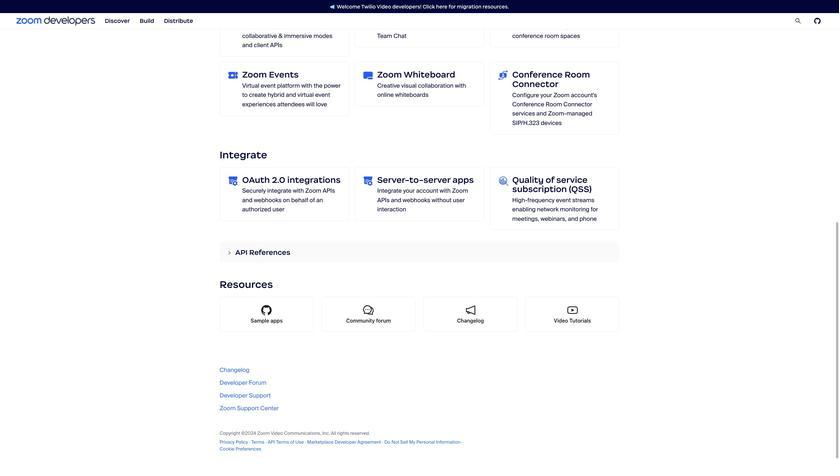 Task type: describe. For each thing, give the bounding box(es) containing it.
service
[[556, 175, 588, 185]]

not
[[391, 440, 399, 446]]

1 vertical spatial video
[[554, 318, 568, 324]]

an
[[316, 197, 323, 204]]

©
[[241, 431, 245, 437]]

developer support
[[220, 392, 271, 400]]

of inside 'copyright © 2024 zoom video communications, inc. all rights reserved. privacy policy · terms · api terms of use · marketplace developer agreement · do not sell my personal information · cookie preferences'
[[290, 440, 294, 446]]

developer forum link
[[220, 380, 266, 387]]

frequency
[[527, 197, 555, 205]]

for inside quality of service subscription (qss) high-frequency event streams enabling network monitoring for meetings, webinars, and phone
[[591, 206, 598, 214]]

high-
[[512, 197, 527, 205]]

1 horizontal spatial github image
[[814, 18, 821, 24]]

zoom inside server-to-server apps integrate your account with zoom apis and webhooks without user interaction
[[452, 187, 468, 195]]

client
[[254, 41, 269, 49]]

zoom inside conference room connector configure your zoom account's conference room connector services and zoom-managed sip/h.323 devices
[[553, 91, 570, 99]]

oauth 2.0 integrations securely integrate with zoom apis and webhooks on behalf of an authorized user
[[242, 175, 341, 214]]

zoom support center
[[220, 405, 279, 413]]

and inside build web apps in zoom with collaborative & immersive modes and client apis
[[242, 41, 252, 49]]

cookie preferences link
[[220, 447, 261, 453]]

my
[[409, 440, 415, 446]]

meetings,
[[512, 215, 539, 223]]

api terms of use link
[[268, 440, 304, 446]]

api references
[[235, 248, 290, 257]]

managed
[[566, 110, 592, 118]]

will
[[306, 100, 315, 108]]

with for web
[[308, 23, 319, 31]]

subscription
[[512, 184, 567, 195]]

spaces
[[560, 32, 580, 40]]

events
[[269, 70, 299, 80]]

integrated
[[555, 23, 583, 31]]

power
[[324, 82, 341, 90]]

0 horizontal spatial integrate
[[220, 149, 267, 161]]

chat
[[394, 32, 406, 40]]

1 vertical spatial event
[[315, 91, 330, 99]]

sample apps link
[[220, 297, 314, 332]]

zoom inside connect workflows inside zoom team chat
[[448, 23, 464, 31]]

and inside quality of service subscription (qss) high-frequency event streams enabling network monitoring for meetings, webinars, and phone
[[568, 215, 578, 223]]

preferences
[[236, 447, 261, 453]]

to
[[242, 91, 248, 99]]

support for developer
[[249, 392, 271, 400]]

webhooks inside oauth 2.0 integrations securely integrate with zoom apis and webhooks on behalf of an authorized user
[[254, 197, 282, 204]]

zoom events virtual event platform with the power to create hybrid and virtual event experiences attendees will love
[[242, 70, 341, 108]]

authorized
[[242, 206, 271, 214]]

cookie
[[220, 447, 234, 453]]

forum
[[249, 380, 266, 387]]

quality
[[512, 175, 544, 185]]

inside
[[430, 23, 446, 31]]

virtual
[[242, 82, 259, 90]]

search image
[[795, 18, 801, 24]]

apps right the sample
[[270, 318, 283, 324]]

search image
[[795, 18, 801, 24]]

marketplace
[[307, 440, 333, 446]]

webhooks inside server-to-server apps integrate your account with zoom apis and webhooks without user interaction
[[403, 197, 430, 204]]

developer for developer forum
[[220, 380, 248, 387]]

welcome twilio video developers! click here for migration resources.
[[337, 3, 509, 10]]

privacy
[[220, 440, 235, 446]]

of inside quality of service subscription (qss) high-frequency event streams enabling network monitoring for meetings, webinars, and phone
[[546, 175, 554, 185]]

0 vertical spatial changelog
[[457, 318, 484, 324]]

controllers
[[512, 23, 542, 31]]

inc.
[[322, 431, 330, 437]]

references
[[249, 248, 290, 257]]

configure
[[512, 91, 539, 99]]

apis inside oauth 2.0 integrations securely integrate with zoom apis and webhooks on behalf of an authorized user
[[323, 187, 335, 195]]

copyright © 2024 zoom video communications, inc. all rights reserved. privacy policy · terms · api terms of use · marketplace developer agreement · do not sell my personal information · cookie preferences
[[220, 431, 462, 453]]

account's
[[571, 91, 597, 99]]

community forum link
[[322, 297, 416, 332]]

with for events
[[301, 82, 312, 90]]

zoom inside 'copyright © 2024 zoom video communications, inc. all rights reserved. privacy policy · terms · api terms of use · marketplace developer agreement · do not sell my personal information · cookie preferences'
[[257, 431, 270, 437]]

connect workflows inside zoom team chat
[[377, 23, 464, 40]]

terms link
[[251, 440, 264, 446]]

developer forum
[[220, 380, 266, 387]]

here
[[436, 3, 447, 10]]

4 · from the left
[[382, 440, 383, 446]]

api inside 'copyright © 2024 zoom video communications, inc. all rights reserved. privacy policy · terms · api terms of use · marketplace developer agreement · do not sell my personal information · cookie preferences'
[[268, 440, 275, 446]]

notification image
[[465, 305, 476, 316]]

2 right image from the top
[[227, 251, 231, 255]]

migration
[[457, 3, 481, 10]]

community forum
[[346, 318, 391, 324]]

api inside dropdown button
[[235, 248, 248, 257]]

collaborative
[[242, 32, 277, 40]]

0 horizontal spatial changelog link
[[220, 367, 249, 375]]

apps inside controllers and integrated apps for conference room spaces
[[585, 23, 598, 31]]

whiteboard
[[404, 70, 455, 80]]

and inside controllers and integrated apps for conference room spaces
[[544, 23, 554, 31]]

github image inside sample apps link
[[261, 305, 272, 316]]

resources.
[[483, 3, 509, 10]]

connect
[[377, 23, 401, 31]]

(qss)
[[569, 184, 592, 195]]

interaction
[[377, 206, 406, 214]]

notification image for welcome twilio video developers! click here for migration resources.
[[330, 4, 335, 9]]

zoom whiteboard creative visual collaboration with online whiteboards
[[377, 70, 466, 99]]

do not sell my personal information link
[[384, 440, 460, 446]]

apis inside build web apps in zoom with collaborative & immersive modes and client apis
[[270, 41, 282, 49]]

account
[[416, 187, 438, 195]]

0 horizontal spatial room
[[546, 101, 562, 109]]

0 vertical spatial changelog link
[[423, 297, 518, 332]]

youtube image
[[567, 305, 578, 316]]

in
[[285, 23, 290, 31]]

experiences
[[242, 100, 276, 108]]

developer support link
[[220, 392, 271, 400]]

securely
[[242, 187, 266, 195]]

zoom inside zoom events virtual event platform with the power to create hybrid and virtual event experiences attendees will love
[[242, 70, 267, 80]]

support for zoom
[[237, 405, 259, 413]]

agreement
[[357, 440, 381, 446]]

rights
[[337, 431, 349, 437]]

virtual
[[297, 91, 314, 99]]

tutorials
[[569, 318, 591, 324]]

sell
[[400, 440, 408, 446]]

user inside oauth 2.0 integrations securely integrate with zoom apis and webhooks on behalf of an authorized user
[[273, 206, 284, 214]]

policy
[[236, 440, 248, 446]]

zoom inside oauth 2.0 integrations securely integrate with zoom apis and webhooks on behalf of an authorized user
[[305, 187, 321, 195]]

communications,
[[284, 431, 321, 437]]

hybrid
[[268, 91, 284, 99]]



Task type: locate. For each thing, give the bounding box(es) containing it.
apps inside build web apps in zoom with collaborative & immersive modes and client apis
[[270, 23, 283, 31]]

0 vertical spatial room
[[565, 70, 590, 80]]

webinars,
[[541, 215, 566, 223]]

github image up sample apps at the bottom left of the page
[[261, 305, 272, 316]]

2 horizontal spatial event
[[556, 197, 571, 205]]

apis down &
[[270, 41, 282, 49]]

1 vertical spatial github image
[[261, 305, 272, 316]]

github image right search image
[[814, 18, 821, 24]]

1 horizontal spatial github image
[[814, 18, 821, 24]]

· right terms link
[[265, 440, 267, 446]]

2 vertical spatial of
[[290, 440, 294, 446]]

with for 2.0
[[293, 187, 304, 195]]

twilio
[[361, 3, 376, 10]]

room
[[565, 70, 590, 80], [546, 101, 562, 109]]

0 horizontal spatial of
[[290, 440, 294, 446]]

github image
[[814, 18, 821, 24], [261, 305, 272, 316]]

developer inside 'copyright © 2024 zoom video communications, inc. all rights reserved. privacy policy · terms · api terms of use · marketplace developer agreement · do not sell my personal information · cookie preferences'
[[335, 440, 356, 446]]

with right collaboration
[[455, 82, 466, 90]]

0 horizontal spatial connector
[[512, 79, 559, 89]]

build
[[242, 23, 256, 31]]

reserved.
[[350, 431, 370, 437]]

support down forum
[[249, 392, 271, 400]]

use
[[295, 440, 304, 446]]

developer down rights
[[335, 440, 356, 446]]

conference room connector configure your zoom account's conference room connector services and zoom-managed sip/h.323 devices
[[512, 70, 597, 127]]

connector up the configure
[[512, 79, 559, 89]]

1 vertical spatial room
[[546, 101, 562, 109]]

for inside controllers and integrated apps for conference room spaces
[[600, 23, 607, 31]]

github image inside sample apps link
[[261, 305, 272, 316]]

with inside oauth 2.0 integrations securely integrate with zoom apis and webhooks on behalf of an authorized user
[[293, 187, 304, 195]]

1 · from the left
[[249, 440, 250, 446]]

0 horizontal spatial github image
[[261, 305, 272, 316]]

1 vertical spatial api
[[268, 440, 275, 446]]

api left the references
[[235, 248, 248, 257]]

2.0
[[272, 175, 285, 185]]

team
[[377, 32, 392, 40]]

1 horizontal spatial video
[[377, 3, 391, 10]]

0 vertical spatial of
[[546, 175, 554, 185]]

integrate inside server-to-server apps integrate your account with zoom apis and webhooks without user interaction
[[377, 187, 402, 195]]

changelog
[[457, 318, 484, 324], [220, 367, 249, 375]]

2 horizontal spatial apis
[[377, 197, 390, 204]]

create
[[249, 91, 266, 99]]

and up room
[[544, 23, 554, 31]]

changelog link
[[423, 297, 518, 332], [220, 367, 249, 375]]

of left service
[[546, 175, 554, 185]]

2 horizontal spatial video
[[554, 318, 568, 324]]

0 horizontal spatial apis
[[270, 41, 282, 49]]

0 vertical spatial for
[[449, 3, 456, 10]]

room up zoom-
[[546, 101, 562, 109]]

1 vertical spatial conference
[[512, 101, 544, 109]]

1 vertical spatial changelog link
[[220, 367, 249, 375]]

connector
[[512, 79, 559, 89], [563, 101, 592, 109]]

and inside conference room connector configure your zoom account's conference room connector services and zoom-managed sip/h.323 devices
[[536, 110, 547, 118]]

notification image
[[330, 4, 337, 9], [330, 4, 335, 9], [465, 305, 476, 316]]

0 vertical spatial api
[[235, 248, 248, 257]]

1 horizontal spatial connector
[[563, 101, 592, 109]]

to-
[[409, 175, 423, 185]]

user down the on
[[273, 206, 284, 214]]

welcome twilio video developers! click here for migration resources. link
[[324, 3, 515, 10]]

information
[[436, 440, 460, 446]]

developer for developer support
[[220, 392, 248, 400]]

with up behalf in the top of the page
[[293, 187, 304, 195]]

your inside server-to-server apps integrate your account with zoom apis and webhooks without user interaction
[[403, 187, 415, 195]]

1 horizontal spatial changelog
[[457, 318, 484, 324]]

without
[[432, 197, 452, 204]]

event up love
[[315, 91, 330, 99]]

connector up managed
[[563, 101, 592, 109]]

1 vertical spatial your
[[403, 187, 415, 195]]

room
[[545, 32, 559, 40]]

0 horizontal spatial video
[[271, 431, 283, 437]]

· right information
[[461, 440, 462, 446]]

terms down 2024
[[251, 440, 264, 446]]

1 vertical spatial connector
[[563, 101, 592, 109]]

0 vertical spatial integrate
[[220, 149, 267, 161]]

terms left use
[[276, 440, 289, 446]]

server-
[[377, 175, 409, 185]]

support down developer support link
[[237, 405, 259, 413]]

resources
[[220, 279, 273, 291]]

video up api terms of use link
[[271, 431, 283, 437]]

and
[[544, 23, 554, 31], [242, 41, 252, 49], [286, 91, 296, 99], [536, 110, 547, 118], [242, 197, 252, 204], [391, 197, 401, 204], [568, 215, 578, 223]]

conference up the configure
[[512, 70, 563, 80]]

zoom-
[[548, 110, 566, 118]]

2 vertical spatial apis
[[377, 197, 390, 204]]

2 webhooks from the left
[[403, 197, 430, 204]]

zoom developer logo image
[[16, 17, 95, 25]]

developers!
[[392, 3, 422, 10]]

the
[[314, 82, 322, 90]]

marketplace developer agreement link
[[307, 440, 381, 446]]

zoom inside build web apps in zoom with collaborative & immersive modes and client apis
[[291, 23, 307, 31]]

github image right search image
[[814, 18, 821, 24]]

conference down the configure
[[512, 101, 544, 109]]

user right without
[[453, 197, 465, 204]]

with for whiteboard
[[455, 82, 466, 90]]

server
[[423, 175, 451, 185]]

terms
[[251, 440, 264, 446], [276, 440, 289, 446]]

1 vertical spatial changelog
[[220, 367, 249, 375]]

comment image
[[363, 305, 374, 316]]

github image up sample apps at the bottom left of the page
[[261, 305, 272, 316]]

with
[[308, 23, 319, 31], [301, 82, 312, 90], [455, 82, 466, 90], [293, 187, 304, 195], [440, 187, 451, 195]]

1 vertical spatial apis
[[323, 187, 335, 195]]

and inside oauth 2.0 integrations securely integrate with zoom apis and webhooks on behalf of an authorized user
[[242, 197, 252, 204]]

event up monitoring
[[556, 197, 571, 205]]

0 vertical spatial github image
[[814, 18, 821, 24]]

and inside server-to-server apps integrate your account with zoom apis and webhooks without user interaction
[[391, 197, 401, 204]]

right image
[[227, 249, 231, 255], [227, 251, 231, 255]]

apps
[[270, 23, 283, 31], [585, 23, 598, 31], [453, 175, 474, 185], [270, 318, 283, 324]]

and down monitoring
[[568, 215, 578, 223]]

1 horizontal spatial changelog link
[[423, 297, 518, 332]]

developer up developer support link
[[220, 380, 248, 387]]

2 horizontal spatial of
[[546, 175, 554, 185]]

github image
[[814, 18, 821, 24], [261, 305, 272, 316]]

controllers and integrated apps for conference room spaces
[[512, 23, 607, 40]]

of
[[546, 175, 554, 185], [310, 197, 315, 204], [290, 440, 294, 446]]

and up interaction
[[391, 197, 401, 204]]

api right terms link
[[268, 440, 275, 446]]

build web apps in zoom with collaborative & immersive modes and client apis link
[[220, 3, 349, 57]]

oauth
[[242, 175, 270, 185]]

apps up &
[[270, 23, 283, 31]]

network
[[537, 206, 559, 214]]

0 vertical spatial apis
[[270, 41, 282, 49]]

0 horizontal spatial api
[[235, 248, 248, 257]]

1 horizontal spatial event
[[315, 91, 330, 99]]

user inside server-to-server apps integrate your account with zoom apis and webhooks without user interaction
[[453, 197, 465, 204]]

1 vertical spatial support
[[237, 405, 259, 413]]

2 horizontal spatial for
[[600, 23, 607, 31]]

1 horizontal spatial api
[[268, 440, 275, 446]]

of inside oauth 2.0 integrations securely integrate with zoom apis and webhooks on behalf of an authorized user
[[310, 197, 315, 204]]

platform
[[277, 82, 300, 90]]

video inside 'copyright © 2024 zoom video communications, inc. all rights reserved. privacy policy · terms · api terms of use · marketplace developer agreement · do not sell my personal information · cookie preferences'
[[271, 431, 283, 437]]

2 vertical spatial developer
[[335, 440, 356, 446]]

changelog down notification icon
[[457, 318, 484, 324]]

1 conference from the top
[[512, 70, 563, 80]]

and left client
[[242, 41, 252, 49]]

3 · from the left
[[305, 440, 306, 446]]

comment image
[[363, 305, 374, 316]]

1 horizontal spatial of
[[310, 197, 315, 204]]

your
[[540, 91, 552, 99], [403, 187, 415, 195]]

with up without
[[440, 187, 451, 195]]

room up account's
[[565, 70, 590, 80]]

services
[[512, 110, 535, 118]]

zoom support center link
[[220, 405, 279, 413]]

developer
[[220, 380, 248, 387], [220, 392, 248, 400], [335, 440, 356, 446]]

1 right image from the top
[[227, 249, 231, 255]]

monitoring
[[560, 206, 589, 214]]

video down youtube image
[[554, 318, 568, 324]]

with inside zoom events virtual event platform with the power to create hybrid and virtual event experiences attendees will love
[[301, 82, 312, 90]]

2 vertical spatial for
[[591, 206, 598, 214]]

with inside server-to-server apps integrate your account with zoom apis and webhooks without user interaction
[[440, 187, 451, 195]]

behalf
[[291, 197, 308, 204]]

with up virtual
[[301, 82, 312, 90]]

event up hybrid
[[261, 82, 276, 90]]

1 vertical spatial for
[[600, 23, 607, 31]]

0 vertical spatial connector
[[512, 79, 559, 89]]

2024
[[245, 431, 256, 437]]

video tutorials link
[[525, 297, 619, 332]]

1 horizontal spatial for
[[591, 206, 598, 214]]

2 vertical spatial event
[[556, 197, 571, 205]]

apps right integrated
[[585, 23, 598, 31]]

0 vertical spatial your
[[540, 91, 552, 99]]

build web apps in zoom with collaborative & immersive modes and client apis
[[242, 23, 333, 49]]

integrate down server-
[[377, 187, 402, 195]]

youtube image
[[567, 305, 578, 316]]

0 vertical spatial conference
[[512, 70, 563, 80]]

apps inside server-to-server apps integrate your account with zoom apis and webhooks without user interaction
[[453, 175, 474, 185]]

0 vertical spatial user
[[453, 197, 465, 204]]

0 vertical spatial video
[[377, 3, 391, 10]]

immersive
[[284, 32, 312, 40]]

event inside quality of service subscription (qss) high-frequency event streams enabling network monitoring for meetings, webinars, and phone
[[556, 197, 571, 205]]

2 conference from the top
[[512, 101, 544, 109]]

of left an on the top left
[[310, 197, 315, 204]]

notification image for changelog
[[465, 305, 476, 316]]

notification image inside changelog link
[[465, 305, 476, 316]]

1 horizontal spatial your
[[540, 91, 552, 99]]

and up devices
[[536, 110, 547, 118]]

sample
[[251, 318, 269, 324]]

1 horizontal spatial user
[[453, 197, 465, 204]]

personal
[[416, 440, 435, 446]]

apis up an on the top left
[[323, 187, 335, 195]]

0 vertical spatial event
[[261, 82, 276, 90]]

changelog up developer forum
[[220, 367, 249, 375]]

1 terms from the left
[[251, 440, 264, 446]]

1 horizontal spatial room
[[565, 70, 590, 80]]

2 vertical spatial video
[[271, 431, 283, 437]]

1 vertical spatial of
[[310, 197, 315, 204]]

click
[[423, 3, 435, 10]]

and inside zoom events virtual event platform with the power to create hybrid and virtual event experiences attendees will love
[[286, 91, 296, 99]]

apis up interaction
[[377, 197, 390, 204]]

workflows
[[402, 23, 429, 31]]

controllers and integrated apps for conference room spaces link
[[490, 3, 619, 48]]

your inside conference room connector configure your zoom account's conference room connector services and zoom-managed sip/h.323 devices
[[540, 91, 552, 99]]

0 horizontal spatial user
[[273, 206, 284, 214]]

2 terms from the left
[[276, 440, 289, 446]]

connect workflows inside zoom team chat link
[[355, 3, 484, 48]]

web
[[257, 23, 268, 31]]

and down "securely"
[[242, 197, 252, 204]]

and up attendees
[[286, 91, 296, 99]]

all
[[331, 431, 336, 437]]

· left do
[[382, 440, 383, 446]]

with inside zoom whiteboard creative visual collaboration with online whiteboards
[[455, 82, 466, 90]]

webhooks up authorized
[[254, 197, 282, 204]]

welcome
[[337, 3, 360, 10]]

apps right 'server'
[[453, 175, 474, 185]]

0 horizontal spatial terms
[[251, 440, 264, 446]]

0 vertical spatial github image
[[814, 18, 821, 24]]

conference
[[512, 70, 563, 80], [512, 101, 544, 109]]

0 horizontal spatial event
[[261, 82, 276, 90]]

0 horizontal spatial for
[[449, 3, 456, 10]]

api
[[235, 248, 248, 257], [268, 440, 275, 446]]

with up modes
[[308, 23, 319, 31]]

attendees
[[277, 100, 305, 108]]

· right use
[[305, 440, 306, 446]]

of left use
[[290, 440, 294, 446]]

0 vertical spatial support
[[249, 392, 271, 400]]

zoom inside zoom whiteboard creative visual collaboration with online whiteboards
[[377, 70, 402, 80]]

1 vertical spatial user
[[273, 206, 284, 214]]

1 horizontal spatial webhooks
[[403, 197, 430, 204]]

apis inside server-to-server apps integrate your account with zoom apis and webhooks without user interaction
[[377, 197, 390, 204]]

on
[[283, 197, 290, 204]]

creative
[[377, 82, 400, 90]]

0 horizontal spatial your
[[403, 187, 415, 195]]

5 · from the left
[[461, 440, 462, 446]]

0 vertical spatial developer
[[220, 380, 248, 387]]

your down to-
[[403, 187, 415, 195]]

for
[[449, 3, 456, 10], [600, 23, 607, 31], [591, 206, 598, 214]]

sip/h.323
[[512, 119, 539, 127]]

1 webhooks from the left
[[254, 197, 282, 204]]

· up preferences
[[249, 440, 250, 446]]

your right the configure
[[540, 91, 552, 99]]

developer down developer forum
[[220, 392, 248, 400]]

collaboration
[[418, 82, 454, 90]]

1 horizontal spatial integrate
[[377, 187, 402, 195]]

with inside build web apps in zoom with collaborative & immersive modes and client apis
[[308, 23, 319, 31]]

2 · from the left
[[265, 440, 267, 446]]

center
[[260, 405, 279, 413]]

video right "twilio"
[[377, 3, 391, 10]]

integrate up oauth
[[220, 149, 267, 161]]

1 horizontal spatial terms
[[276, 440, 289, 446]]

1 horizontal spatial apis
[[323, 187, 335, 195]]

1 vertical spatial integrate
[[377, 187, 402, 195]]

webhooks down account on the top
[[403, 197, 430, 204]]

0 horizontal spatial github image
[[261, 305, 272, 316]]

love
[[316, 100, 327, 108]]

0 horizontal spatial changelog
[[220, 367, 249, 375]]

webhooks
[[254, 197, 282, 204], [403, 197, 430, 204]]

enabling
[[512, 206, 536, 214]]

1 vertical spatial developer
[[220, 392, 248, 400]]

0 horizontal spatial webhooks
[[254, 197, 282, 204]]

visual
[[401, 82, 417, 90]]

1 vertical spatial github image
[[261, 305, 272, 316]]

api references button
[[220, 243, 619, 263]]



Task type: vqa. For each thing, say whether or not it's contained in the screenshot.
modes
yes



